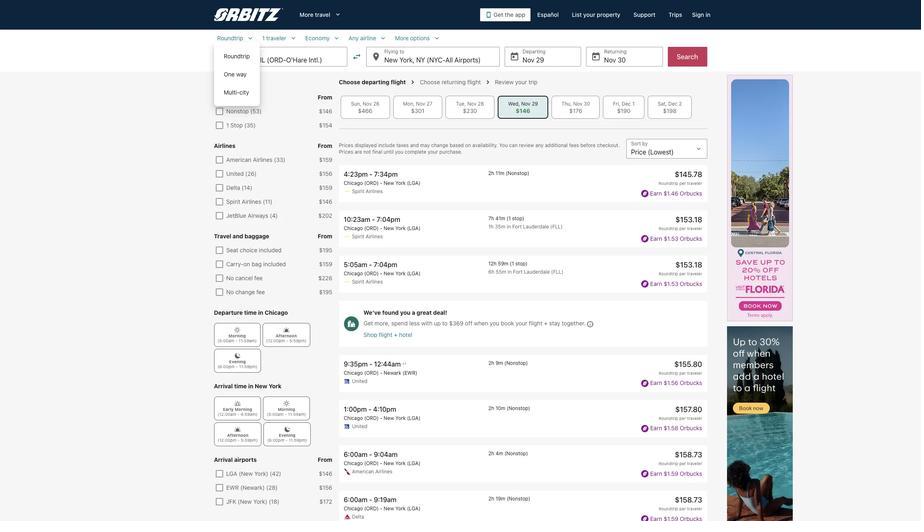 Task type: vqa. For each thing, say whether or not it's contained in the screenshot.


Task type: locate. For each thing, give the bounding box(es) containing it.
traveler inside $157.80 roundtrip per traveler
[[688, 416, 703, 421]]

6:00am for 6:00am - 9:04am
[[344, 451, 368, 459]]

2 (lga) from the top
[[407, 226, 421, 232]]

0 horizontal spatial choose
[[339, 79, 361, 86]]

1 vertical spatial 1
[[633, 101, 635, 107]]

-
[[370, 171, 373, 178], [380, 180, 383, 186], [372, 216, 375, 223], [380, 226, 383, 232], [369, 261, 372, 269], [380, 271, 383, 277], [236, 339, 238, 344], [287, 339, 289, 344], [370, 361, 373, 368], [236, 364, 238, 369], [380, 370, 383, 376], [369, 406, 372, 413], [238, 412, 240, 417], [285, 412, 287, 417], [380, 415, 383, 422], [238, 438, 240, 443], [286, 438, 288, 443], [370, 451, 373, 459], [380, 461, 383, 467], [370, 497, 373, 504], [380, 506, 383, 512]]

per inside $145.78 roundtrip per traveler
[[680, 181, 687, 186]]

nov inside tue, nov 28 $230
[[468, 101, 477, 107]]

deal!
[[434, 310, 448, 317]]

more for more options
[[395, 35, 409, 42]]

- inside 'early morning (12:00am - 4:59am)'
[[238, 412, 240, 417]]

lauderdale for 5:05am - 7:04pm
[[524, 269, 550, 275]]

nov
[[523, 56, 535, 64], [605, 56, 617, 64], [363, 101, 372, 107], [416, 101, 426, 107], [468, 101, 477, 107], [522, 101, 531, 107], [574, 101, 583, 107]]

ewr
[[226, 485, 239, 492]]

1 vertical spatial (new
[[238, 499, 252, 506]]

0 horizontal spatial american
[[226, 156, 252, 163]]

more left the options
[[395, 35, 409, 42]]

(ord) for 4:23pm - 7:34pm
[[365, 180, 379, 186]]

new inside 6:00am - 9:04am chicago (ord) - new york (lga)
[[384, 461, 394, 467]]

2h left the 11m
[[489, 170, 495, 176]]

chicago, il (ord-o'hare intl.)
[[232, 56, 322, 64]]

and inside prices displayed include taxes and may change based on availability. you can review any additional fees before checkout. prices are not final until you complete your purchase.
[[411, 142, 419, 149]]

chicago inside 6:00am - 9:04am chicago (ord) - new york (lga)
[[344, 461, 363, 467]]

stop) right the 41m
[[513, 216, 525, 222]]

info_outline image
[[587, 321, 594, 328], [588, 321, 594, 328]]

1 horizontal spatial choose
[[420, 79, 440, 86]]

2 $153.18 from the top
[[676, 261, 703, 270]]

ewr (newark) (28)
[[226, 485, 278, 492]]

(11)
[[263, 198, 273, 205]]

per inside $157.80 roundtrip per traveler
[[680, 416, 687, 421]]

0 vertical spatial (5:00am
[[218, 339, 235, 344]]

all
[[446, 56, 453, 64]]

1 6:00am from the top
[[344, 451, 368, 459]]

30 inside thu, nov 30 $176
[[584, 101, 591, 107]]

1 dec from the left
[[622, 101, 631, 107]]

0 vertical spatial change
[[432, 142, 449, 149]]

1 arrival from the top
[[214, 383, 233, 390]]

2 $153.18 roundtrip per traveler from the top
[[659, 261, 703, 277]]

0 vertical spatial afternoon
[[276, 334, 297, 339]]

1 vertical spatial 11:59am)
[[288, 412, 306, 417]]

more inside button
[[395, 35, 409, 42]]

$195 up $226
[[319, 247, 333, 254]]

$1.46
[[664, 190, 679, 197]]

earn $1.53 orbucks for 10:23am - 7:04pm
[[651, 235, 703, 242]]

$156 for $159
[[319, 170, 333, 177]]

fee for no change fee
[[257, 289, 265, 296]]

0 vertical spatial united
[[226, 170, 244, 177]]

0 vertical spatial fort
[[513, 224, 522, 230]]

roundtrip inside the roundtrip link
[[224, 53, 250, 60]]

2 per from the top
[[680, 226, 687, 231]]

0 vertical spatial $153.18
[[676, 216, 703, 224]]

0 vertical spatial arrival
[[214, 383, 233, 390]]

xsmall image inside early morning 12:00am through 4:59am element
[[234, 401, 241, 407]]

5 2h from the top
[[489, 496, 495, 502]]

1 vertical spatial fee
[[257, 289, 265, 296]]

2 $159 from the top
[[319, 184, 333, 191]]

$159 for american airlines (33)
[[319, 156, 333, 163]]

$155.80 roundtrip per traveler
[[659, 360, 703, 376]]

(53)
[[251, 108, 262, 115]]

59m
[[498, 261, 509, 267]]

(ord) for 6:00am - 9:19am
[[365, 506, 379, 512]]

you
[[395, 149, 404, 155], [401, 310, 411, 317], [490, 320, 500, 327]]

7:04pm inside 10:23am - 7:04pm chicago (ord) - new york (lga)
[[377, 216, 401, 223]]

more for more travel
[[300, 11, 314, 18]]

(ord) down the 9:35pm - 12:44am +1
[[365, 370, 379, 376]]

5 (ord) from the top
[[365, 415, 379, 422]]

(ord) inside 4:23pm - 7:34pm chicago (ord) - new york (lga)
[[365, 180, 379, 186]]

1 vertical spatial $153.18
[[676, 261, 703, 270]]

$159 for delta (14)
[[319, 184, 333, 191]]

roundtrip for 1:00pm - 4:10pm
[[659, 416, 679, 421]]

1 from from the top
[[318, 94, 333, 101]]

xsmall image
[[234, 327, 241, 334], [283, 327, 290, 334], [234, 353, 241, 360], [284, 427, 291, 433]]

(5:00am right 4:59am)
[[267, 412, 284, 417]]

orbucks
[[680, 190, 703, 197], [680, 235, 703, 242], [680, 280, 703, 287], [680, 380, 703, 387], [680, 425, 703, 432], [680, 470, 703, 477]]

choose for choose returning flight
[[420, 79, 440, 86]]

0 vertical spatial 11:59am)
[[239, 339, 257, 344]]

fort right 55m
[[514, 269, 523, 275]]

2 from from the top
[[318, 142, 333, 149]]

3 from from the top
[[318, 233, 333, 240]]

new inside 5:05am - 7:04pm chicago (ord) - new york (lga)
[[384, 271, 394, 277]]

flight up shop flight + hotel link
[[529, 320, 543, 327]]

afternoon 12:00pm through 5:59pm element
[[263, 323, 310, 347], [214, 423, 262, 447]]

delta down the 6:00am - 9:19am chicago (ord) - new york (lga)
[[352, 514, 365, 521]]

evening
[[229, 360, 246, 364], [279, 433, 296, 438]]

0 vertical spatial prices
[[339, 142, 354, 149]]

xsmall image for morning
[[234, 401, 241, 407]]

(lga) for 5:05am - 7:04pm
[[407, 271, 421, 277]]

1 vertical spatial united
[[352, 378, 368, 385]]

0 vertical spatial evening
[[229, 360, 246, 364]]

0 horizontal spatial get
[[364, 320, 373, 327]]

1 inside fri, dec 1 $190
[[633, 101, 635, 107]]

fort inside 12h 59m (1 stop) 6h 55m in fort lauderdale (fll)
[[514, 269, 523, 275]]

1 vertical spatial $159
[[319, 184, 333, 191]]

0 vertical spatial fee
[[254, 275, 263, 282]]

list
[[339, 165, 708, 522]]

dec left "2"
[[669, 101, 678, 107]]

from for american airlines (33)
[[318, 142, 333, 149]]

any
[[349, 35, 359, 42]]

york) for (18)
[[254, 499, 267, 506]]

from for lga (new york) (42)
[[318, 457, 333, 464]]

fee down no cancel fee
[[257, 289, 265, 296]]

$156 left 4:23pm
[[319, 170, 333, 177]]

arrival up lga
[[214, 457, 233, 464]]

chicago inside 1:00pm - 4:10pm chicago (ord) - new york (lga)
[[344, 415, 363, 422]]

(ord) up american airlines
[[365, 461, 379, 467]]

$158.73 up earn $1.59 orbucks at the bottom of page
[[675, 451, 703, 460]]

$146 for spirit airlines (11)
[[319, 198, 333, 205]]

morning
[[229, 334, 246, 339], [235, 407, 252, 412], [278, 407, 295, 412]]

new inside 4:23pm - 7:34pm chicago (ord) - new york (lga)
[[384, 180, 394, 186]]

$159 down $154 on the top
[[319, 156, 333, 163]]

11:59am)
[[239, 339, 257, 344], [288, 412, 306, 417]]

1 $159 from the top
[[319, 156, 333, 163]]

4 2h from the top
[[489, 451, 495, 457]]

1 horizontal spatial dec
[[669, 101, 678, 107]]

time for arrival
[[234, 383, 247, 390]]

you left a
[[401, 310, 411, 317]]

1 horizontal spatial on
[[466, 142, 471, 149]]

0 vertical spatial delta
[[226, 184, 240, 191]]

1 horizontal spatial get
[[494, 11, 504, 18]]

earn for 10:23am - 7:04pm
[[651, 235, 663, 242]]

$1.56
[[664, 380, 679, 387]]

(lga) inside 10:23am - 7:04pm chicago (ord) - new york (lga)
[[407, 226, 421, 232]]

1 right fri,
[[633, 101, 635, 107]]

jfk
[[226, 499, 236, 506]]

0 horizontal spatial +
[[394, 331, 398, 338]]

york) left (42)
[[255, 471, 268, 478]]

6 (lga) from the top
[[407, 506, 421, 512]]

lga (new york) (42)
[[226, 471, 281, 478]]

(nonstop) right 4m
[[505, 451, 528, 457]]

1 vertical spatial afternoon 12:00pm through 5:59pm element
[[214, 423, 262, 447]]

great
[[417, 310, 432, 317]]

3 small image from the left
[[380, 35, 387, 42]]

0 vertical spatial afternoon (12:00pm - 5:59pm)
[[266, 334, 307, 344]]

0 vertical spatial (fll)
[[551, 224, 563, 230]]

$1.59
[[664, 470, 679, 477]]

chicago for 6:00am - 9:04am
[[344, 461, 363, 467]]

6 orbucks from the top
[[680, 470, 703, 477]]

1 vertical spatial delta
[[352, 514, 365, 521]]

(ord) down 5:05am
[[365, 271, 379, 277]]

small image right airline
[[380, 35, 387, 42]]

2 $158.73 from the top
[[675, 496, 703, 505]]

morning 5:00am through 11:59am element down the departure
[[214, 323, 261, 347]]

(ord) inside 10:23am - 7:04pm chicago (ord) - new york (lga)
[[365, 226, 379, 232]]

1 $156 from the top
[[319, 170, 333, 177]]

traveler for 6:00am - 9:19am
[[688, 507, 703, 512]]

1 vertical spatial earn $1.53 orbucks
[[651, 280, 703, 287]]

(28)
[[267, 485, 278, 492]]

united down 1:00pm
[[352, 424, 368, 430]]

get down we've
[[364, 320, 373, 327]]

roundtrip button
[[214, 35, 257, 42]]

change up the purchase.
[[432, 142, 449, 149]]

lauderdale
[[524, 224, 549, 230], [524, 269, 550, 275]]

stop) inside 7h 41m (1 stop) 1h 35m in fort lauderdale (fll)
[[513, 216, 525, 222]]

nov inside the mon, nov 27 $301
[[416, 101, 426, 107]]

6:00am inside the 6:00am - 9:19am chicago (ord) - new york (lga)
[[344, 497, 368, 504]]

per for 10:23am - 7:04pm
[[680, 226, 687, 231]]

3 spirit airlines from the top
[[352, 279, 383, 285]]

tab list containing $466
[[339, 96, 708, 119]]

(ord) down 10:23am
[[365, 226, 379, 232]]

2 earn $1.53 orbucks from the top
[[651, 280, 703, 287]]

1 horizontal spatial 1
[[262, 35, 265, 42]]

4 (lga) from the top
[[407, 415, 421, 422]]

morning 5:00am through 11:59am element
[[214, 323, 261, 347], [263, 397, 310, 421]]

2 orbucks from the top
[[680, 235, 703, 242]]

to
[[443, 320, 448, 327]]

2 (ord) from the top
[[365, 226, 379, 232]]

2 spirit airlines from the top
[[352, 234, 383, 240]]

no for no cancel fee
[[226, 275, 234, 282]]

more inside 'dropdown button'
[[300, 11, 314, 18]]

york inside the 6:00am - 9:19am chicago (ord) - new york (lga)
[[396, 506, 406, 512]]

2 $158.73 roundtrip per traveler from the top
[[659, 496, 703, 512]]

orbucks for 1:00pm - 4:10pm
[[680, 425, 703, 432]]

5 (lga) from the top
[[407, 461, 421, 467]]

purchase.
[[440, 149, 463, 155]]

lauderdale right '35m'
[[524, 224, 549, 230]]

included right bag
[[263, 261, 286, 268]]

1 vertical spatial prices
[[339, 149, 354, 155]]

nov inside thu, nov 30 $176
[[574, 101, 583, 107]]

1 vertical spatial (1
[[510, 261, 514, 267]]

(new right jfk
[[238, 499, 252, 506]]

2 small image from the left
[[290, 35, 297, 42]]

york inside 1:00pm - 4:10pm chicago (ord) - new york (lga)
[[396, 415, 406, 422]]

27
[[427, 101, 433, 107]]

(12:00pm up arrival airports
[[218, 438, 237, 443]]

fort for 10:23am - 7:04pm
[[513, 224, 522, 230]]

+ left stay
[[545, 320, 548, 327]]

0 vertical spatial $156
[[319, 170, 333, 177]]

4 from from the top
[[318, 457, 333, 464]]

morning inside 'early morning (12:00am - 4:59am)'
[[235, 407, 252, 412]]

arrival up early
[[214, 383, 233, 390]]

1 2h from the top
[[489, 170, 495, 176]]

menu
[[214, 47, 260, 101]]

29 up trip
[[537, 56, 545, 64]]

shop
[[364, 331, 378, 338]]

(ord) down the 9:19am
[[365, 506, 379, 512]]

roundtrip inside $155.80 roundtrip per traveler
[[659, 371, 679, 376]]

fee down bag
[[254, 275, 263, 282]]

any airline
[[349, 35, 376, 42]]

review
[[519, 142, 535, 149]]

new for 6:00am - 9:19am
[[384, 506, 394, 512]]

american up united (26)
[[226, 156, 252, 163]]

airlines down 6:00am - 9:04am chicago (ord) - new york (lga)
[[376, 469, 393, 475]]

change inside prices displayed include taxes and may change based on availability. you can review any additional fees before checkout. prices are not final until you complete your purchase.
[[432, 142, 449, 149]]

1 horizontal spatial more
[[395, 35, 409, 42]]

1 spirit airlines from the top
[[352, 188, 383, 195]]

1 vertical spatial 11:59pm)
[[289, 438, 307, 443]]

$158.73 down earn $1.59 orbucks at the bottom of page
[[675, 496, 703, 505]]

afternoon
[[276, 334, 297, 339], [227, 433, 249, 438]]

0 horizontal spatial 5:59pm)
[[241, 438, 258, 443]]

prices left displayed
[[339, 142, 354, 149]]

2 vertical spatial 1
[[226, 122, 229, 129]]

1 vertical spatial included
[[263, 261, 286, 268]]

prices displayed include taxes and may change based on availability. you can review any additional fees before checkout. prices are not final until you complete your purchase.
[[339, 142, 620, 155]]

1 horizontal spatial (6:00pm
[[268, 438, 285, 443]]

1 vertical spatial american
[[352, 469, 374, 475]]

no for no change fee
[[226, 289, 234, 296]]

3 orbucks from the top
[[680, 280, 703, 287]]

(nonstop) for 4:23pm - 7:34pm
[[506, 170, 530, 176]]

multi-city
[[224, 89, 249, 96]]

list your property link
[[566, 7, 628, 22]]

1 vertical spatial evening (6:00pm - 11:59pm)
[[268, 433, 307, 443]]

(1 inside 7h 41m (1 stop) 1h 35m in fort lauderdale (fll)
[[507, 216, 511, 222]]

traveler inside $145.78 roundtrip per traveler
[[688, 181, 703, 186]]

$146 for nonstop (53)
[[319, 108, 333, 115]]

new for 10:23am - 7:04pm
[[384, 226, 394, 232]]

0 vertical spatial included
[[259, 247, 282, 254]]

york inside 4:23pm - 7:34pm chicago (ord) - new york (lga)
[[396, 180, 406, 186]]

$159 up $226
[[319, 261, 333, 268]]

1 left stop
[[226, 122, 229, 129]]

1 (ord) from the top
[[365, 180, 379, 186]]

spirit up jetblue
[[226, 198, 240, 205]]

you
[[500, 142, 508, 149]]

(lga) for 6:00am - 9:19am
[[407, 506, 421, 512]]

per
[[680, 181, 687, 186], [680, 226, 687, 231], [680, 272, 687, 277], [680, 371, 687, 376], [680, 416, 687, 421], [680, 462, 687, 467], [680, 507, 687, 512]]

(1 for 5:05am - 7:04pm
[[510, 261, 514, 267]]

sat,
[[658, 101, 668, 107]]

together.
[[562, 320, 586, 327]]

morning (5:00am - 11:59am) down the departure
[[218, 334, 257, 344]]

2 2h from the top
[[489, 360, 495, 366]]

(lga) inside 5:05am - 7:04pm chicago (ord) - new york (lga)
[[407, 271, 421, 277]]

taxes
[[397, 142, 409, 149]]

delta inside list
[[352, 514, 365, 521]]

in right sign
[[706, 11, 711, 18]]

(1 inside 12h 59m (1 stop) 6h 55m in fort lauderdale (fll)
[[510, 261, 514, 267]]

earn for 1:00pm - 4:10pm
[[651, 425, 663, 432]]

0 horizontal spatial on
[[244, 261, 250, 268]]

lauderdale inside 7h 41m (1 stop) 1h 35m in fort lauderdale (fll)
[[524, 224, 549, 230]]

1 horizontal spatial +
[[545, 320, 548, 327]]

new inside the 6:00am - 9:19am chicago (ord) - new york (lga)
[[384, 506, 394, 512]]

0 vertical spatial +
[[545, 320, 548, 327]]

roundtrip inside $145.78 roundtrip per traveler
[[659, 181, 679, 186]]

6:00am inside 6:00am - 9:04am chicago (ord) - new york (lga)
[[344, 451, 368, 459]]

1 earn $1.53 orbucks from the top
[[651, 235, 703, 242]]

york for 10:23am - 7:04pm
[[396, 226, 406, 232]]

get inside list
[[364, 320, 373, 327]]

2 no from the top
[[226, 289, 234, 296]]

1 $153.18 roundtrip per traveler from the top
[[659, 216, 703, 231]]

3 $159 from the top
[[319, 261, 333, 268]]

more left travel
[[300, 11, 314, 18]]

roundtrip for 6:00am - 9:04am
[[659, 462, 679, 467]]

nov for $230
[[468, 101, 477, 107]]

1 vertical spatial 5:59pm)
[[241, 438, 258, 443]]

stop) right the 59m
[[516, 261, 528, 267]]

0 vertical spatial evening 6:00pm through 11:59pm element
[[214, 349, 261, 373]]

dec inside fri, dec 1 $190
[[622, 101, 631, 107]]

(5:00am down the departure
[[218, 339, 235, 344]]

1 horizontal spatial 30
[[618, 56, 626, 64]]

$226
[[319, 275, 333, 282]]

fort for 5:05am - 7:04pm
[[514, 269, 523, 275]]

0 horizontal spatial morning (5:00am - 11:59am)
[[218, 334, 257, 344]]

6 (ord) from the top
[[365, 461, 379, 467]]

6:00am
[[344, 451, 368, 459], [344, 497, 368, 504]]

small image
[[247, 35, 254, 42], [290, 35, 297, 42], [380, 35, 387, 42], [434, 35, 441, 42]]

7:04pm right 10:23am
[[377, 216, 401, 223]]

(6:00pm
[[218, 364, 235, 369], [268, 438, 285, 443]]

one way
[[224, 71, 247, 78]]

stop) inside 12h 59m (1 stop) 6h 55m in fort lauderdale (fll)
[[516, 261, 528, 267]]

delta for delta (14)
[[226, 184, 240, 191]]

loyalty logo image for 5:05am - 7:04pm
[[642, 281, 649, 288]]

(ord) inside the 6:00am - 9:19am chicago (ord) - new york (lga)
[[365, 506, 379, 512]]

2 $195 from the top
[[319, 289, 333, 296]]

traveler for 1:00pm - 4:10pm
[[688, 416, 703, 421]]

no change fee
[[226, 289, 265, 296]]

nov inside sun, nov 26 $466
[[363, 101, 372, 107]]

traveler for 4:23pm - 7:34pm
[[688, 181, 703, 186]]

get left the
[[494, 11, 504, 18]]

xsmall image
[[234, 401, 241, 407], [283, 401, 290, 407], [235, 427, 241, 433]]

6:00am - 9:19am chicago (ord) - new york (lga)
[[344, 497, 421, 512]]

1 $1.53 from the top
[[664, 235, 679, 242]]

6 per from the top
[[680, 462, 687, 467]]

$146 down wed,
[[516, 107, 531, 114]]

0 vertical spatial stop)
[[513, 216, 525, 222]]

$154
[[319, 122, 333, 129]]

(nonstop) right the 11m
[[506, 170, 530, 176]]

economy button
[[302, 35, 344, 42]]

29 inside wed, nov 29 $146
[[532, 101, 538, 107]]

(new for jfk
[[238, 499, 252, 506]]

26
[[374, 101, 380, 107]]

7h
[[489, 216, 495, 222]]

loyalty logo image for 6:00am - 9:19am
[[642, 516, 649, 522]]

lauderdale inside 12h 59m (1 stop) 6h 55m in fort lauderdale (fll)
[[524, 269, 550, 275]]

chicago inside 5:05am - 7:04pm chicago (ord) - new york (lga)
[[344, 271, 363, 277]]

you left book
[[490, 320, 500, 327]]

(lga) inside 6:00am - 9:04am chicago (ord) - new york (lga)
[[407, 461, 421, 467]]

4 small image from the left
[[434, 35, 441, 42]]

the
[[505, 11, 514, 18]]

7 (ord) from the top
[[365, 506, 379, 512]]

6:00am - 9:04am chicago (ord) - new york (lga)
[[344, 451, 421, 467]]

$146
[[516, 107, 531, 114], [319, 108, 333, 115], [319, 198, 333, 205], [319, 471, 333, 478]]

on left bag
[[244, 261, 250, 268]]

york,
[[400, 56, 415, 64]]

41m
[[496, 216, 506, 222]]

1 per from the top
[[680, 181, 687, 186]]

1 small image from the left
[[247, 35, 254, 42]]

1 vertical spatial arrival
[[214, 457, 233, 464]]

2h left 19m
[[489, 496, 495, 502]]

1 vertical spatial (12:00pm
[[218, 438, 237, 443]]

$146 up $202
[[319, 198, 333, 205]]

york for 6:00am - 9:19am
[[396, 506, 406, 512]]

york) for (42)
[[255, 471, 268, 478]]

loyalty logo image for 10:23am - 7:04pm
[[642, 235, 649, 243]]

3 2h from the top
[[489, 406, 495, 412]]

1 inside button
[[262, 35, 265, 42]]

(lga) inside 4:23pm - 7:34pm chicago (ord) - new york (lga)
[[407, 180, 421, 186]]

30
[[618, 56, 626, 64], [584, 101, 591, 107]]

$195 for seat choice included
[[319, 247, 333, 254]]

3 (lga) from the top
[[407, 271, 421, 277]]

2h left 4m
[[489, 451, 495, 457]]

2 $156 from the top
[[319, 485, 333, 492]]

per for 6:00am - 9:04am
[[680, 462, 687, 467]]

1 for 1 traveler
[[262, 35, 265, 42]]

4 per from the top
[[680, 371, 687, 376]]

$158.73 roundtrip per traveler down earn $1.59 orbucks at the bottom of page
[[659, 496, 703, 512]]

download the app button image
[[486, 12, 492, 18], [487, 12, 491, 18]]

2 $1.53 from the top
[[664, 280, 679, 287]]

arrival for arrival airports
[[214, 457, 233, 464]]

new inside 10:23am - 7:04pm chicago (ord) - new york (lga)
[[384, 226, 394, 232]]

(35)
[[245, 122, 256, 129]]

1 choose from the left
[[339, 79, 361, 86]]

nov 29 button
[[505, 47, 582, 67]]

0 vertical spatial on
[[466, 142, 471, 149]]

york for 4:23pm - 7:34pm
[[396, 180, 406, 186]]

(nonstop) right 19m
[[507, 496, 531, 502]]

1 horizontal spatial delta
[[352, 514, 365, 521]]

$146 up $172
[[319, 471, 333, 478]]

lauderdale right 55m
[[524, 269, 550, 275]]

2 vertical spatial spirit airlines
[[352, 279, 383, 285]]

by
[[234, 75, 243, 84]]

(ord) for 6:00am - 9:04am
[[365, 461, 379, 467]]

2h left the "9m"
[[489, 360, 495, 366]]

change down no cancel fee
[[236, 289, 255, 296]]

5 per from the top
[[680, 416, 687, 421]]

$1.53 for 5:05am - 7:04pm
[[664, 280, 679, 287]]

1 $158.73 roundtrip per traveler from the top
[[659, 451, 703, 467]]

stay
[[550, 320, 561, 327]]

1 vertical spatial 7:04pm
[[374, 261, 398, 269]]

(1 right the 41m
[[507, 216, 511, 222]]

2 vertical spatial $159
[[319, 261, 333, 268]]

0 horizontal spatial 30
[[584, 101, 591, 107]]

1 horizontal spatial afternoon (12:00pm - 5:59pm)
[[266, 334, 307, 344]]

spirit down 10:23am
[[352, 234, 365, 240]]

2h 10m (nonstop)
[[489, 406, 531, 412]]

$153.18 for 5:05am - 7:04pm
[[676, 261, 703, 270]]

united for $155.80
[[352, 378, 368, 385]]

nov inside wed, nov 29 $146
[[522, 101, 531, 107]]

0 vertical spatial 6:00am
[[344, 451, 368, 459]]

2h 19m (nonstop)
[[489, 496, 531, 502]]

loyalty logo image
[[642, 190, 649, 198], [642, 235, 649, 243], [642, 281, 649, 288], [642, 380, 649, 388], [642, 425, 649, 433], [642, 471, 649, 478], [642, 516, 649, 522]]

and
[[411, 142, 419, 149], [233, 233, 243, 240]]

chicago inside 4:23pm - 7:34pm chicago (ord) - new york (lga)
[[344, 180, 363, 186]]

spirit down 5:05am
[[352, 279, 365, 285]]

2 download the app button image from the left
[[487, 12, 491, 18]]

0 horizontal spatial afternoon
[[227, 433, 249, 438]]

evening 6:00pm through 11:59pm element
[[214, 349, 261, 373], [264, 423, 311, 447]]

1 vertical spatial fort
[[514, 269, 523, 275]]

york inside 5:05am - 7:04pm chicago (ord) - new york (lga)
[[396, 271, 406, 277]]

0 vertical spatial (new
[[239, 471, 253, 478]]

1 orbucks from the top
[[680, 190, 703, 197]]

2 6:00am from the top
[[344, 497, 368, 504]]

1 vertical spatial morning (5:00am - 11:59am)
[[267, 407, 306, 417]]

o'hare
[[286, 56, 307, 64]]

$146 inside wed, nov 29 $146
[[516, 107, 531, 114]]

1 (lga) from the top
[[407, 180, 421, 186]]

based
[[450, 142, 464, 149]]

spirit airlines down 4:23pm - 7:34pm chicago (ord) - new york (lga)
[[352, 188, 383, 195]]

2 arrival from the top
[[214, 457, 233, 464]]

(4)
[[270, 212, 278, 219]]

5:59pm) for rightmost afternoon 12:00pm through 5:59pm element
[[290, 339, 307, 344]]

nov for $146
[[522, 101, 531, 107]]

7 per from the top
[[680, 507, 687, 512]]

(ord) inside 5:05am - 7:04pm chicago (ord) - new york (lga)
[[365, 271, 379, 277]]

new inside dropdown button
[[385, 56, 398, 64]]

3 (ord) from the top
[[365, 271, 379, 277]]

0 vertical spatial $195
[[319, 247, 333, 254]]

american down 6:00am - 9:04am chicago (ord) - new york (lga)
[[352, 469, 374, 475]]

(5:00am
[[218, 339, 235, 344], [267, 412, 284, 417]]

1 vertical spatial stop)
[[516, 261, 528, 267]]

fort inside 7h 41m (1 stop) 1h 35m in fort lauderdale (fll)
[[513, 224, 522, 230]]

1 vertical spatial time
[[234, 383, 247, 390]]

traveler
[[267, 35, 287, 42], [688, 181, 703, 186], [688, 226, 703, 231], [688, 272, 703, 277], [688, 371, 703, 376], [688, 416, 703, 421], [688, 462, 703, 467], [688, 507, 703, 512]]

choose returning flight
[[420, 79, 481, 86]]

step 1 of 3. choose departing flight. current page, choose departing flight element
[[339, 79, 420, 86]]

jfk (new york) (18)
[[226, 499, 280, 506]]

0 vertical spatial 5:59pm)
[[290, 339, 307, 344]]

2 horizontal spatial 1
[[633, 101, 635, 107]]

1 horizontal spatial 5:59pm)
[[290, 339, 307, 344]]

small image right 1 traveler
[[290, 35, 297, 42]]

1 $158.73 from the top
[[675, 451, 703, 460]]

earn for 6:00am - 9:04am
[[651, 470, 663, 477]]

None search field
[[214, 35, 708, 106]]

2 prices from the top
[[339, 149, 354, 155]]

evening (6:00pm - 11:59pm) up (42)
[[268, 433, 307, 443]]

(lga) inside 1:00pm - 4:10pm chicago (ord) - new york (lga)
[[407, 415, 421, 422]]

0 vertical spatial earn $1.53 orbucks
[[651, 235, 703, 242]]

choose up 27
[[420, 79, 440, 86]]

12h
[[489, 261, 497, 267]]

chicago inside 10:23am - 7:04pm chicago (ord) - new york (lga)
[[344, 226, 363, 232]]

chicago inside the 6:00am - 9:19am chicago (ord) - new york (lga)
[[344, 506, 363, 512]]

dec inside sat, dec 2 $198
[[669, 101, 678, 107]]

include
[[379, 142, 395, 149]]

seat
[[226, 247, 238, 254]]

(6:00pm up (42)
[[268, 438, 285, 443]]

dec up '$190'
[[622, 101, 631, 107]]

seat choice included
[[226, 247, 282, 254]]

united up delta (14)
[[226, 170, 244, 177]]

roundtrip
[[217, 35, 243, 42], [224, 53, 250, 60], [659, 181, 679, 186], [659, 226, 679, 231], [659, 272, 679, 277], [659, 371, 679, 376], [659, 416, 679, 421], [659, 462, 679, 467], [659, 507, 679, 512]]

2 choose from the left
[[420, 79, 440, 86]]

before
[[581, 142, 596, 149]]

nov for $301
[[416, 101, 426, 107]]

evening up arrival time in new york
[[229, 360, 246, 364]]

(fll) inside 7h 41m (1 stop) 1h 35m in fort lauderdale (fll)
[[551, 224, 563, 230]]

york inside 6:00am - 9:04am chicago (ord) - new york (lga)
[[396, 461, 406, 467]]

0 horizontal spatial delta
[[226, 184, 240, 191]]

evening up (42)
[[279, 433, 296, 438]]

5 orbucks from the top
[[680, 425, 703, 432]]

1 up il
[[262, 35, 265, 42]]

(new down airports
[[239, 471, 253, 478]]

new inside 1:00pm - 4:10pm chicago (ord) - new york (lga)
[[384, 415, 394, 422]]

property
[[597, 11, 621, 18]]

tab list
[[339, 96, 708, 119]]

6:00am up american airlines
[[344, 451, 368, 459]]

(nonstop) right 10m at the right of the page
[[507, 406, 531, 412]]

$153.18 for 10:23am - 7:04pm
[[676, 216, 703, 224]]

0 vertical spatial and
[[411, 142, 419, 149]]

(lga) inside the 6:00am - 9:19am chicago (ord) - new york (lga)
[[407, 506, 421, 512]]

loyalty logo image for 4:23pm - 7:34pm
[[642, 190, 649, 198]]

roundtrip inside $157.80 roundtrip per traveler
[[659, 416, 679, 421]]

morning right early
[[235, 407, 252, 412]]

small image for more options
[[434, 35, 441, 42]]

chicago for 6:00am - 9:19am
[[344, 506, 363, 512]]

dec for $190
[[622, 101, 631, 107]]

1 vertical spatial 29
[[532, 101, 538, 107]]

$369
[[450, 320, 464, 327]]

1 vertical spatial no
[[226, 289, 234, 296]]

0 vertical spatial (12:00pm
[[266, 339, 285, 344]]

1 no from the top
[[226, 275, 234, 282]]

departure
[[214, 309, 243, 316]]

0 horizontal spatial more
[[300, 11, 314, 18]]

arrival for arrival time in new york
[[214, 383, 233, 390]]

time for departure
[[244, 309, 257, 316]]

york inside 10:23am - 7:04pm chicago (ord) - new york (lga)
[[396, 226, 406, 232]]

in right 55m
[[508, 269, 512, 275]]

0 vertical spatial morning (5:00am - 11:59am)
[[218, 334, 257, 344]]

early morning 12:00am through 4:59am element
[[214, 397, 261, 421]]

1 vertical spatial $153.18 roundtrip per traveler
[[659, 261, 703, 277]]

time down no change fee
[[244, 309, 257, 316]]

1 vertical spatial $195
[[319, 289, 333, 296]]

3 per from the top
[[680, 272, 687, 277]]

swap origin and destination image
[[352, 52, 362, 62]]

$158.73 roundtrip per traveler up earn $1.59 orbucks at the bottom of page
[[659, 451, 703, 467]]

1 $195 from the top
[[319, 247, 333, 254]]

29 right wed,
[[532, 101, 538, 107]]

5:05am
[[344, 261, 368, 269]]

(ord) inside 6:00am - 9:04am chicago (ord) - new york (lga)
[[365, 461, 379, 467]]

list
[[572, 11, 582, 18]]

spend
[[392, 320, 408, 327]]

2 dec from the left
[[669, 101, 678, 107]]

(ord) inside 1:00pm - 4:10pm chicago (ord) - new york (lga)
[[365, 415, 379, 422]]

(fll) inside 12h 59m (1 stop) 6h 55m in fort lauderdale (fll)
[[552, 269, 564, 275]]

more options
[[395, 35, 430, 42]]

7:04pm inside 5:05am - 7:04pm chicago (ord) - new york (lga)
[[374, 261, 398, 269]]

0 vertical spatial $158.73 roundtrip per traveler
[[659, 451, 703, 467]]

and up seat
[[233, 233, 243, 240]]

1 vertical spatial morning 5:00am through 11:59am element
[[263, 397, 310, 421]]

1 vertical spatial 6:00am
[[344, 497, 368, 504]]

choose up 'sun,'
[[339, 79, 361, 86]]

orbitz logo image
[[214, 8, 283, 21]]

small image
[[333, 35, 341, 42]]

and up 'complete'
[[411, 142, 419, 149]]

airlines down 10:23am - 7:04pm chicago (ord) - new york (lga)
[[366, 234, 383, 240]]

1 $153.18 from the top
[[676, 216, 703, 224]]

1
[[262, 35, 265, 42], [633, 101, 635, 107], [226, 122, 229, 129]]



Task type: describe. For each thing, give the bounding box(es) containing it.
nov for $176
[[574, 101, 583, 107]]

in inside 12h 59m (1 stop) 6h 55m in fort lauderdale (fll)
[[508, 269, 512, 275]]

per for 1:00pm - 4:10pm
[[680, 416, 687, 421]]

less
[[410, 320, 420, 327]]

your left trip
[[516, 79, 527, 86]]

found
[[383, 310, 399, 317]]

per inside $155.80 roundtrip per traveler
[[680, 371, 687, 376]]

more travel
[[300, 11, 331, 18]]

travel
[[315, 11, 331, 18]]

1 horizontal spatial afternoon 12:00pm through 5:59pm element
[[263, 323, 310, 347]]

traveler inside button
[[267, 35, 287, 42]]

airports
[[234, 457, 257, 464]]

$155.80
[[675, 360, 703, 369]]

cancel
[[236, 275, 253, 282]]

sign
[[693, 11, 705, 18]]

español button
[[531, 7, 566, 22]]

on inside prices displayed include taxes and may change based on availability. you can review any additional fees before checkout. prices are not final until you complete your purchase.
[[466, 142, 471, 149]]

york for 5:05am - 7:04pm
[[396, 271, 406, 277]]

(fll) for 5:05am - 7:04pm
[[552, 269, 564, 275]]

when
[[474, 320, 489, 327]]

orbucks for 4:23pm - 7:34pm
[[680, 190, 703, 197]]

you inside prices displayed include taxes and may change based on availability. you can review any additional fees before checkout. prices are not final until you complete your purchase.
[[395, 149, 404, 155]]

1 horizontal spatial morning 5:00am through 11:59am element
[[263, 397, 310, 421]]

small image for 1 traveler
[[290, 35, 297, 42]]

chicago for 5:05am - 7:04pm
[[344, 271, 363, 277]]

1 horizontal spatial 11:59am)
[[288, 412, 306, 417]]

from for seat choice included
[[318, 233, 333, 240]]

(nonstop) right the "9m"
[[505, 360, 528, 366]]

spirit for 10:23am
[[352, 234, 365, 240]]

4 orbucks from the top
[[680, 380, 703, 387]]

york for 6:00am - 9:04am
[[396, 461, 406, 467]]

12:44am
[[374, 361, 401, 368]]

new for 1:00pm - 4:10pm
[[384, 415, 394, 422]]

earn $1.53 orbucks for 5:05am - 7:04pm
[[651, 280, 703, 287]]

$156 for $172
[[319, 485, 333, 492]]

list containing $145.78
[[339, 165, 708, 522]]

off
[[465, 320, 473, 327]]

1 download the app button image from the left
[[486, 12, 492, 18]]

spirit for 5:05am
[[352, 279, 365, 285]]

(lga) for 10:23am - 7:04pm
[[407, 226, 421, 232]]

1 vertical spatial +
[[394, 331, 398, 338]]

$158.73 for 9:19am
[[675, 496, 703, 505]]

roundtrip inside roundtrip button
[[217, 35, 243, 42]]

lauderdale for 10:23am - 7:04pm
[[524, 224, 549, 230]]

1 traveler
[[262, 35, 287, 42]]

menu containing roundtrip
[[214, 47, 260, 101]]

york for 1:00pm - 4:10pm
[[396, 415, 406, 422]]

jetblue
[[226, 212, 246, 219]]

choose for choose departing flight
[[339, 79, 361, 86]]

10:23am - 7:04pm chicago (ord) - new york (lga)
[[344, 216, 421, 232]]

0 horizontal spatial afternoon 12:00pm through 5:59pm element
[[214, 423, 262, 447]]

filter
[[214, 75, 232, 84]]

thu, nov 30 $176
[[562, 101, 591, 114]]

earn for 4:23pm - 7:34pm
[[651, 190, 663, 197]]

flight right returning
[[468, 79, 481, 86]]

medium image
[[334, 11, 342, 19]]

$301
[[412, 107, 425, 114]]

choose departing flight
[[339, 79, 406, 86]]

your inside prices displayed include taxes and may change based on availability. you can review any additional fees before checkout. prices are not final until you complete your purchase.
[[428, 149, 438, 155]]

traveler inside $155.80 roundtrip per traveler
[[688, 371, 703, 376]]

your inside list
[[516, 320, 528, 327]]

nov 30
[[605, 56, 626, 64]]

multi-
[[224, 89, 240, 96]]

1 vertical spatial you
[[401, 310, 411, 317]]

we've
[[364, 310, 381, 317]]

4:10pm
[[373, 406, 397, 413]]

earn $1.59 orbucks
[[651, 470, 703, 477]]

shop flight + hotel
[[364, 331, 413, 338]]

0 horizontal spatial evening
[[229, 360, 246, 364]]

spirit airlines for 5:05am
[[352, 279, 383, 285]]

$159 for carry-on bag included
[[319, 261, 333, 268]]

0 horizontal spatial evening 6:00pm through 11:59pm element
[[214, 349, 261, 373]]

2h for 9:19am
[[489, 496, 495, 502]]

(newark)
[[241, 485, 265, 492]]

spirit airlines for 4:23pm
[[352, 188, 383, 195]]

$172
[[320, 499, 333, 506]]

chicago for 4:23pm - 7:34pm
[[344, 180, 363, 186]]

xsmall image for (12:00pm
[[235, 427, 241, 433]]

(26)
[[246, 170, 257, 177]]

30 inside button
[[618, 56, 626, 64]]

early
[[223, 407, 234, 412]]

1 vertical spatial afternoon (12:00pm - 5:59pm)
[[218, 433, 258, 443]]

up
[[434, 320, 441, 327]]

$158.73 for 9:04am
[[675, 451, 703, 460]]

search
[[677, 53, 699, 60]]

dec for $198
[[669, 101, 678, 107]]

nonstop
[[226, 108, 249, 115]]

sun, nov 26 $466
[[351, 101, 380, 114]]

1 vertical spatial (5:00am
[[267, 412, 284, 417]]

american for american airlines
[[352, 469, 374, 475]]

tue, nov 28 $230
[[456, 101, 484, 114]]

filter by
[[214, 75, 243, 84]]

wed,
[[509, 101, 520, 107]]

with
[[422, 320, 433, 327]]

35m
[[495, 224, 506, 230]]

2 vertical spatial you
[[490, 320, 500, 327]]

roundtrip for 6:00am - 9:19am
[[659, 507, 679, 512]]

chicago for 1:00pm - 4:10pm
[[344, 415, 363, 422]]

loyalty logo image for 6:00am - 9:04am
[[642, 471, 649, 478]]

0 horizontal spatial 11:59am)
[[239, 339, 257, 344]]

2h for 7:34pm
[[489, 170, 495, 176]]

(nonstop) for 1:00pm - 4:10pm
[[507, 406, 531, 412]]

6:00am for 6:00am - 9:19am
[[344, 497, 368, 504]]

airlines down stop
[[214, 142, 236, 149]]

new for 4:23pm - 7:34pm
[[384, 180, 394, 186]]

(new for lga
[[239, 471, 253, 478]]

5:59pm) for the leftmost afternoon 12:00pm through 5:59pm element
[[241, 438, 258, 443]]

(1 for 10:23am - 7:04pm
[[507, 216, 511, 222]]

trips
[[669, 11, 683, 18]]

get the app
[[494, 11, 526, 18]]

displayed
[[355, 142, 377, 149]]

morning right 4:59am)
[[278, 407, 295, 412]]

$1.53 for 10:23am - 7:04pm
[[664, 235, 679, 242]]

shop flight + hotel link
[[364, 331, 703, 339]]

mon, nov 27 $301
[[404, 101, 433, 114]]

returning
[[442, 79, 466, 86]]

step 2 of 3. choose returning flight, choose returning flight element
[[420, 79, 495, 86]]

new for 6:00am - 9:04am
[[384, 461, 394, 467]]

$230
[[463, 107, 477, 114]]

1 horizontal spatial evening
[[279, 433, 296, 438]]

delta for delta
[[352, 514, 365, 521]]

support
[[634, 11, 656, 18]]

11m
[[496, 170, 505, 176]]

not
[[364, 149, 371, 155]]

in inside dropdown button
[[706, 11, 711, 18]]

0 horizontal spatial evening (6:00pm - 11:59pm)
[[218, 360, 258, 369]]

(ord) for 5:05am - 7:04pm
[[365, 271, 379, 277]]

$158.73 roundtrip per traveler for 6:00am - 9:04am
[[659, 451, 703, 467]]

early morning (12:00am - 4:59am)
[[218, 407, 258, 417]]

1 traveler button
[[259, 35, 301, 42]]

united for $157.80
[[352, 424, 368, 430]]

4:23pm
[[344, 171, 368, 178]]

new york, ny (nyc-all airports)
[[385, 56, 481, 64]]

earn for 5:05am - 7:04pm
[[651, 280, 663, 287]]

0 horizontal spatial change
[[236, 289, 255, 296]]

flight right departing
[[391, 79, 406, 86]]

in down no change fee
[[258, 309, 264, 316]]

orbucks for 6:00am - 9:04am
[[680, 470, 703, 477]]

(nonstop) for 6:00am - 9:19am
[[507, 496, 531, 502]]

0 horizontal spatial (5:00am
[[218, 339, 235, 344]]

0 horizontal spatial (12:00pm
[[218, 438, 237, 443]]

chicago, il (ord-o'hare intl.) button
[[214, 47, 348, 67]]

traveler for 5:05am - 7:04pm
[[688, 272, 703, 277]]

$176
[[570, 107, 583, 114]]

in up early morning 12:00am through 4:59am element on the bottom of the page
[[248, 383, 254, 390]]

airlines left "(33)"
[[253, 156, 273, 163]]

airlines down 4:23pm - 7:34pm chicago (ord) - new york (lga)
[[366, 188, 383, 195]]

12h 59m (1 stop) 6h 55m in fort lauderdale (fll)
[[489, 261, 564, 275]]

1 horizontal spatial 11:59pm)
[[289, 438, 307, 443]]

$153.18 roundtrip per traveler for 5:05am - 7:04pm
[[659, 261, 703, 277]]

29 inside button
[[537, 56, 545, 64]]

any
[[536, 142, 544, 149]]

new for 5:05am - 7:04pm
[[384, 271, 394, 277]]

loyalty logo image for 1:00pm - 4:10pm
[[642, 425, 649, 433]]

2h for 9:04am
[[489, 451, 495, 457]]

multi-city link
[[214, 83, 260, 101]]

1 vertical spatial (6:00pm
[[268, 438, 285, 443]]

chicago,
[[232, 56, 259, 64]]

per for 6:00am - 9:19am
[[680, 507, 687, 512]]

in inside 7h 41m (1 stop) 1h 35m in fort lauderdale (fll)
[[507, 224, 511, 230]]

(14)
[[242, 184, 252, 191]]

airlines down 5:05am - 7:04pm chicago (ord) - new york (lga)
[[366, 279, 383, 285]]

support link
[[628, 7, 663, 22]]

list your property
[[572, 11, 621, 18]]

small image for roundtrip
[[247, 35, 254, 42]]

book
[[501, 320, 515, 327]]

orbucks for 10:23am - 7:04pm
[[680, 235, 703, 242]]

chicago for 10:23am - 7:04pm
[[344, 226, 363, 232]]

1 horizontal spatial (12:00pm
[[266, 339, 285, 344]]

4 (ord) from the top
[[365, 370, 379, 376]]

traveler for 6:00am - 9:04am
[[688, 462, 703, 467]]

1 horizontal spatial afternoon
[[276, 334, 297, 339]]

(12:00am
[[218, 412, 236, 417]]

1 vertical spatial and
[[233, 233, 243, 240]]

(lga) for 4:23pm - 7:34pm
[[407, 180, 421, 186]]

$145.78 roundtrip per traveler
[[659, 170, 703, 186]]

6h
[[489, 269, 495, 275]]

roundtrip for 10:23am - 7:04pm
[[659, 226, 679, 231]]

none search field containing search
[[214, 35, 708, 106]]

review
[[495, 79, 514, 86]]

$157.80 roundtrip per traveler
[[659, 406, 703, 421]]

morning down the departure
[[229, 334, 246, 339]]

2h 11m (nonstop)
[[489, 170, 530, 176]]

nov for $466
[[363, 101, 372, 107]]

stop) for 5:05am - 7:04pm
[[516, 261, 528, 267]]

$146 for lga (new york) (42)
[[319, 471, 333, 478]]

spirit for 4:23pm
[[352, 188, 365, 195]]

0 vertical spatial (6:00pm
[[218, 364, 235, 369]]

get for get more, spend less with up to $369 off when you book your flight + stay together.
[[364, 320, 373, 327]]

more,
[[375, 320, 390, 327]]

1 vertical spatial afternoon
[[227, 433, 249, 438]]

9:35pm - 12:44am +1
[[344, 361, 407, 368]]

0 horizontal spatial 11:59pm)
[[239, 364, 258, 369]]

4m
[[496, 451, 504, 457]]

more travel button
[[293, 7, 349, 22]]

1 prices from the top
[[339, 142, 354, 149]]

airlines up the jetblue airways (4)
[[242, 198, 262, 205]]

spirit airlines for 10:23am
[[352, 234, 383, 240]]

$153.18 roundtrip per traveler for 10:23am - 7:04pm
[[659, 216, 703, 231]]

sun,
[[351, 101, 362, 107]]

$195 for no change fee
[[319, 289, 333, 296]]

carry-
[[226, 261, 244, 268]]

1 horizontal spatial evening 6:00pm through 11:59pm element
[[264, 423, 311, 447]]

your right list
[[584, 11, 596, 18]]

2h for 4:10pm
[[489, 406, 495, 412]]

bag
[[252, 261, 262, 268]]

(ord) for 1:00pm - 4:10pm
[[365, 415, 379, 422]]

flight down more,
[[379, 331, 393, 338]]

mon,
[[404, 101, 415, 107]]

more options button
[[392, 35, 444, 42]]

7:04pm for 10:23am - 7:04pm
[[377, 216, 401, 223]]

airways
[[248, 212, 269, 219]]

1:00pm - 4:10pm chicago (ord) - new york (lga)
[[344, 406, 421, 422]]

(ewr)
[[403, 370, 418, 376]]

traveler for 10:23am - 7:04pm
[[688, 226, 703, 231]]

0 vertical spatial morning 5:00am through 11:59am element
[[214, 323, 261, 347]]



